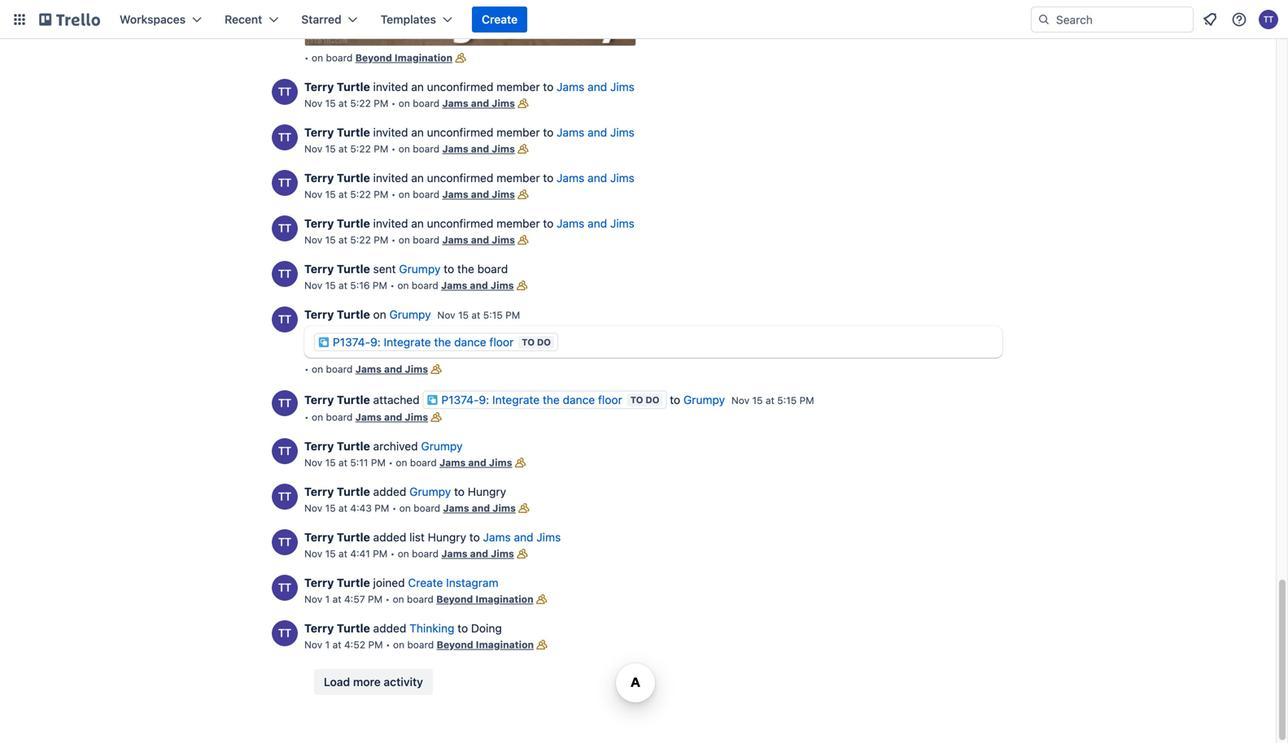 Task type: locate. For each thing, give the bounding box(es) containing it.
2 vertical spatial imagination
[[476, 640, 534, 651]]

5:11
[[350, 457, 368, 469]]

1 vertical spatial beyond imagination link
[[436, 594, 534, 605]]

hungry up the terry turtle added list hungry to jams and jims
[[468, 485, 506, 499]]

unconfirmed for 8th terry turtle (terryturtle) image from the bottom
[[427, 126, 494, 139]]

beyond down create instagram link at the bottom left of page
[[436, 594, 473, 605]]

p1374-9: integrate the dance floor
[[333, 336, 514, 349], [442, 393, 622, 407]]

4 nov 15 at 5:22 pm • on board jams and jims from the top
[[304, 234, 515, 246]]

starred button
[[292, 7, 368, 33]]

0 vertical spatial dance
[[454, 336, 487, 349]]

an
[[411, 80, 424, 93], [411, 126, 424, 139], [411, 171, 424, 185], [411, 217, 424, 230]]

2 invited from the top
[[373, 126, 408, 139]]

starred
[[301, 13, 342, 26]]

imagination down doing on the bottom
[[476, 640, 534, 651]]

1 vertical spatial 1
[[325, 640, 330, 651]]

grumpy for 15
[[389, 308, 431, 321]]

nov 1 at 4:57 pm link
[[304, 594, 383, 605]]

member for terry turtle (terryturtle) icon associated with terry turtle invited an unconfirmed member to jams and jims
[[497, 80, 540, 93]]

1 left 4:52 on the bottom of the page
[[325, 640, 330, 651]]

nov 15 at 4:41 pm • on board jams and jims
[[304, 548, 514, 560]]

pm
[[374, 98, 389, 109], [374, 143, 389, 155], [374, 189, 389, 200], [374, 234, 389, 246], [373, 280, 387, 291], [506, 310, 520, 321], [800, 395, 814, 406], [371, 457, 386, 469], [375, 503, 389, 514], [373, 548, 388, 560], [368, 594, 383, 605], [368, 640, 383, 651]]

grumpy for the
[[399, 262, 441, 276]]

invited for terry turtle (terryturtle) icon associated with terry turtle invited an unconfirmed member to jams and jims
[[373, 80, 408, 93]]

an for third terry turtle (terryturtle) image
[[411, 217, 424, 230]]

• on board jams and jims down terry turtle attached
[[304, 412, 428, 423]]

added up nov 1 at 4:52 pm • on board beyond imagination
[[373, 622, 406, 636]]

beyond down thinking
[[437, 640, 473, 651]]

1 horizontal spatial 5:15
[[777, 395, 797, 406]]

imagination
[[395, 52, 453, 63], [476, 594, 534, 605], [476, 640, 534, 651]]

2 vertical spatial beyond imagination link
[[437, 640, 534, 651]]

beyond imagination link down instagram
[[436, 594, 534, 605]]

terry turtle (terryturtle) image down recent dropdown button
[[272, 79, 298, 105]]

5 turtle from the top
[[337, 262, 370, 276]]

at
[[339, 98, 348, 109], [339, 143, 348, 155], [339, 189, 348, 200], [339, 234, 348, 246], [339, 280, 348, 291], [472, 310, 481, 321], [766, 395, 775, 406], [339, 457, 348, 469], [339, 503, 348, 514], [339, 548, 348, 560], [333, 594, 341, 605], [333, 640, 341, 651]]

imagination for thinking
[[476, 640, 534, 651]]

0 vertical spatial nov 15 at 5:15 pm link
[[437, 310, 520, 321]]

15
[[325, 98, 336, 109], [325, 143, 336, 155], [325, 189, 336, 200], [325, 234, 336, 246], [325, 280, 336, 291], [458, 310, 469, 321], [752, 395, 763, 406], [325, 457, 336, 469], [325, 503, 336, 514], [325, 548, 336, 560]]

0 notifications image
[[1201, 10, 1220, 29]]

1 horizontal spatial to do
[[631, 395, 660, 406]]

1 1 from the top
[[325, 594, 330, 605]]

jams
[[557, 80, 585, 93], [442, 98, 469, 109], [557, 126, 585, 139], [442, 143, 469, 155], [557, 171, 585, 185], [442, 189, 469, 200], [557, 217, 585, 230], [442, 234, 469, 246], [441, 280, 467, 291], [355, 364, 382, 375], [355, 412, 382, 423], [440, 457, 466, 469], [443, 503, 469, 514], [483, 531, 511, 544], [441, 548, 468, 560]]

1 vertical spatial floor
[[598, 393, 622, 407]]

nov 1 at 4:57 pm • on board beyond imagination
[[304, 594, 534, 605]]

added for grumpy
[[373, 485, 406, 499]]

2 • on board jams and jims from the top
[[304, 412, 428, 423]]

1 vertical spatial 5:15
[[777, 395, 797, 406]]

0 horizontal spatial dance
[[454, 336, 487, 349]]

2 vertical spatial added
[[373, 622, 406, 636]]

1 horizontal spatial the
[[457, 262, 474, 276]]

terry turtle (terryturtle) image for terry turtle invited an unconfirmed member to jams and jims
[[272, 79, 298, 105]]

invited
[[373, 80, 408, 93], [373, 126, 408, 139], [373, 171, 408, 185], [373, 217, 408, 230]]

terry turtle (terryturtle) image left the nov 1 at 4:52 pm link
[[272, 621, 298, 647]]

0 vertical spatial integrate
[[384, 336, 431, 349]]

3 member from the top
[[497, 171, 540, 185]]

floor
[[490, 336, 514, 349], [598, 393, 622, 407]]

nov 1 at 4:52 pm link
[[304, 640, 383, 651]]

1 horizontal spatial nov 15 at 5:15 pm link
[[732, 395, 814, 406]]

terry turtle (terryturtle) image
[[272, 124, 298, 150], [272, 170, 298, 196], [272, 216, 298, 242], [272, 261, 298, 287], [272, 307, 298, 333], [272, 391, 298, 417], [272, 439, 298, 465], [272, 575, 298, 601]]

2 added from the top
[[373, 531, 406, 544]]

terry turtle (terryturtle) image right open information menu icon
[[1259, 10, 1279, 29]]

5:15
[[483, 310, 503, 321], [777, 395, 797, 406]]

2 terry turtle (terryturtle) image from the top
[[272, 170, 298, 196]]

1 vertical spatial integrate
[[492, 393, 540, 407]]

4 unconfirmed from the top
[[427, 217, 494, 230]]

beyond imagination link down doing on the bottom
[[437, 640, 534, 651]]

3 terry from the top
[[304, 171, 334, 185]]

1 vertical spatial • on board jams and jims
[[304, 412, 428, 423]]

1 5:22 from the top
[[350, 98, 371, 109]]

0 horizontal spatial p1374-
[[333, 336, 370, 349]]

the
[[457, 262, 474, 276], [434, 336, 451, 349], [543, 393, 560, 407]]

on
[[312, 52, 323, 63], [399, 98, 410, 109], [399, 143, 410, 155], [399, 189, 410, 200], [399, 234, 410, 246], [398, 280, 409, 291], [373, 308, 386, 321], [312, 364, 323, 375], [312, 412, 323, 423], [396, 457, 407, 469], [399, 503, 411, 514], [398, 548, 409, 560], [393, 594, 404, 605], [393, 640, 405, 651]]

4 invited from the top
[[373, 217, 408, 230]]

terry turtle added grumpy to hungry
[[304, 485, 506, 499]]

load more activity
[[324, 676, 423, 689]]

grumpy link for to hungry
[[410, 485, 451, 499]]

1 vertical spatial the
[[434, 336, 451, 349]]

0 vertical spatial create
[[482, 13, 518, 26]]

0 horizontal spatial to do
[[522, 337, 551, 348]]

list
[[410, 531, 425, 544]]

0 vertical spatial to do
[[522, 337, 551, 348]]

1 for joined
[[325, 594, 330, 605]]

nov 1 at 4:52 pm • on board beyond imagination
[[304, 640, 534, 651]]

all members of the workspace can see and edit this board. image for 8th terry turtle (terryturtle) image from the top
[[534, 592, 550, 608]]

activity
[[384, 676, 423, 689]]

1 vertical spatial added
[[373, 531, 406, 544]]

create
[[482, 13, 518, 26], [408, 577, 443, 590]]

2 vertical spatial the
[[543, 393, 560, 407]]

1 • on board jams and jims from the top
[[304, 364, 428, 375]]

1 vertical spatial p1374-
[[442, 393, 479, 407]]

turtle
[[337, 80, 370, 93], [337, 126, 370, 139], [337, 171, 370, 185], [337, 217, 370, 230], [337, 262, 370, 276], [337, 308, 370, 321], [337, 393, 370, 407], [337, 440, 370, 453], [337, 485, 370, 499], [337, 531, 370, 544], [337, 577, 370, 590], [337, 622, 370, 636]]

unconfirmed for 7th terry turtle (terryturtle) image from the bottom of the page
[[427, 171, 494, 185]]

open information menu image
[[1231, 11, 1248, 28]]

terry turtle (terryturtle) image for terry turtle added list hungry to jams and jims
[[272, 530, 298, 556]]

recent button
[[215, 7, 288, 33]]

beyond
[[355, 52, 392, 63], [436, 594, 473, 605], [437, 640, 473, 651]]

jams and jims link
[[557, 80, 635, 93], [442, 98, 515, 109], [557, 126, 635, 139], [442, 143, 515, 155], [557, 171, 635, 185], [442, 189, 515, 200], [557, 217, 635, 230], [442, 234, 515, 246], [441, 280, 514, 291], [355, 364, 428, 375], [355, 412, 428, 423], [440, 457, 512, 469], [443, 503, 516, 514], [483, 531, 561, 544], [441, 548, 514, 560]]

added
[[373, 485, 406, 499], [373, 531, 406, 544], [373, 622, 406, 636]]

2 an from the top
[[411, 126, 424, 139]]

nov 15 at 5:16 pm • on board jams and jims
[[304, 280, 514, 291]]

1 vertical spatial nov 15 at 5:15 pm link
[[732, 395, 814, 406]]

create inside button
[[482, 13, 518, 26]]

3 nov 15 at 5:22 pm • on board jams and jims from the top
[[304, 189, 515, 200]]

integrate
[[384, 336, 431, 349], [492, 393, 540, 407]]

imagination for create instagram
[[476, 594, 534, 605]]

3 added from the top
[[373, 622, 406, 636]]

6 terry turtle (terryturtle) image from the top
[[272, 391, 298, 417]]

0 horizontal spatial floor
[[490, 336, 514, 349]]

0 horizontal spatial the
[[434, 336, 451, 349]]

4 5:22 from the top
[[350, 234, 371, 246]]

1 vertical spatial beyond
[[436, 594, 473, 605]]

thinking
[[410, 622, 455, 636]]

0 vertical spatial do
[[537, 337, 551, 348]]

2 horizontal spatial the
[[543, 393, 560, 407]]

added up nov 15 at 4:43 pm • on board jams and jims
[[373, 485, 406, 499]]

3 an from the top
[[411, 171, 424, 185]]

jims
[[610, 80, 635, 93], [492, 98, 515, 109], [610, 126, 635, 139], [492, 143, 515, 155], [610, 171, 635, 185], [492, 189, 515, 200], [610, 217, 635, 230], [492, 234, 515, 246], [491, 280, 514, 291], [405, 364, 428, 375], [405, 412, 428, 423], [489, 457, 512, 469], [493, 503, 516, 514], [537, 531, 561, 544], [491, 548, 514, 560]]

member
[[497, 80, 540, 93], [497, 126, 540, 139], [497, 171, 540, 185], [497, 217, 540, 230]]

1
[[325, 594, 330, 605], [325, 640, 330, 651]]

•
[[304, 52, 309, 63], [391, 98, 396, 109], [391, 143, 396, 155], [391, 189, 396, 200], [391, 234, 396, 246], [390, 280, 395, 291], [304, 364, 309, 375], [304, 412, 309, 423], [389, 457, 393, 469], [392, 503, 397, 514], [390, 548, 395, 560], [385, 594, 390, 605], [386, 640, 390, 651]]

1 added from the top
[[373, 485, 406, 499]]

beyond imagination link down templates
[[355, 52, 453, 63]]

imagination up doing on the bottom
[[476, 594, 534, 605]]

0 vertical spatial beyond
[[355, 52, 392, 63]]

templates
[[381, 13, 436, 26]]

grumpy for hungry
[[410, 485, 451, 499]]

dance
[[454, 336, 487, 349], [563, 393, 595, 407]]

hungry
[[468, 485, 506, 499], [428, 531, 466, 544]]

beyond imagination link
[[355, 52, 453, 63], [436, 594, 534, 605], [437, 640, 534, 651]]

1 terry turtle invited an unconfirmed member to jams and jims from the top
[[304, 80, 635, 93]]

1 horizontal spatial dance
[[563, 393, 595, 407]]

grumpy link
[[399, 262, 441, 276], [389, 308, 431, 321], [684, 393, 725, 407], [421, 440, 463, 453], [410, 485, 451, 499]]

nov 15 at 5:16 pm link
[[304, 280, 387, 291]]

15 inside to grumpy nov 15 at 5:15 pm
[[752, 395, 763, 406]]

all members of the workspace can see and edit this board. image
[[515, 95, 531, 111], [515, 186, 531, 203], [515, 232, 531, 248], [512, 455, 529, 471], [534, 592, 550, 608]]

invited for third terry turtle (terryturtle) image
[[373, 217, 408, 230]]

create button
[[472, 7, 528, 33]]

terry turtle invited an unconfirmed member to jams and jims
[[304, 80, 635, 93], [304, 126, 635, 139], [304, 171, 635, 185], [304, 217, 635, 230]]

all members of the workspace can see and edit this board. image for 7th terry turtle (terryturtle) image from the bottom of the page
[[515, 186, 531, 203]]

0 vertical spatial beyond imagination link
[[355, 52, 453, 63]]

nov
[[304, 98, 323, 109], [304, 143, 323, 155], [304, 189, 323, 200], [304, 234, 323, 246], [304, 280, 323, 291], [437, 310, 456, 321], [732, 395, 750, 406], [304, 457, 323, 469], [304, 503, 323, 514], [304, 548, 323, 560], [304, 594, 323, 605], [304, 640, 323, 651]]

p1374-
[[333, 336, 370, 349], [442, 393, 479, 407]]

1 an from the top
[[411, 80, 424, 93]]

hungry right list on the left of the page
[[428, 531, 466, 544]]

0 vertical spatial 9:
[[370, 336, 381, 349]]

1 vertical spatial 9:
[[479, 393, 489, 407]]

5:22 for terry turtle (terryturtle) icon associated with terry turtle invited an unconfirmed member to jams and jims
[[350, 98, 371, 109]]

nov 15 at 5:22 pm • on board jams and jims for third terry turtle (terryturtle) image
[[304, 234, 515, 246]]

1 horizontal spatial do
[[646, 395, 660, 406]]

p1374- down nov 15 at 5:16 pm link
[[333, 336, 370, 349]]

nov inside to grumpy nov 15 at 5:15 pm
[[732, 395, 750, 406]]

1 vertical spatial do
[[646, 395, 660, 406]]

0 vertical spatial to
[[522, 337, 535, 348]]

sent
[[373, 262, 396, 276]]

to do
[[522, 337, 551, 348], [631, 395, 660, 406]]

8 terry turtle (terryturtle) image from the top
[[272, 575, 298, 601]]

nov 15 at 5:15 pm link
[[437, 310, 520, 321], [732, 395, 814, 406]]

1 vertical spatial create
[[408, 577, 443, 590]]

1 member from the top
[[497, 80, 540, 93]]

2 member from the top
[[497, 126, 540, 139]]

0 horizontal spatial 5:15
[[483, 310, 503, 321]]

3 unconfirmed from the top
[[427, 171, 494, 185]]

2 5:22 from the top
[[350, 143, 371, 155]]

0 vertical spatial floor
[[490, 336, 514, 349]]

grumpy link for terry turtle archived grumpy
[[421, 440, 463, 453]]

all members of the workspace can see and edit this board. image for third terry turtle (terryturtle) image
[[515, 232, 531, 248]]

terry turtle (terryturtle) image for to doing
[[272, 621, 298, 647]]

1 vertical spatial imagination
[[476, 594, 534, 605]]

0 horizontal spatial create
[[408, 577, 443, 590]]

1 vertical spatial p1374-9: integrate the dance floor
[[442, 393, 622, 407]]

to
[[543, 80, 554, 93], [543, 126, 554, 139], [543, 171, 554, 185], [543, 217, 554, 230], [444, 262, 454, 276], [670, 393, 681, 407], [454, 485, 465, 499], [469, 531, 480, 544], [458, 622, 468, 636]]

1 horizontal spatial create
[[482, 13, 518, 26]]

member for 7th terry turtle (terryturtle) image from the bottom of the page
[[497, 171, 540, 185]]

• on board jams and jims
[[304, 364, 428, 375], [304, 412, 428, 423]]

1 invited from the top
[[373, 80, 408, 93]]

0 vertical spatial 5:15
[[483, 310, 503, 321]]

nov 15 at 5:22 pm • on board jams and jims
[[304, 98, 515, 109], [304, 143, 515, 155], [304, 189, 515, 200], [304, 234, 515, 246]]

imagination down templates popup button
[[395, 52, 453, 63]]

and
[[588, 80, 607, 93], [471, 98, 489, 109], [588, 126, 607, 139], [471, 143, 489, 155], [588, 171, 607, 185], [471, 189, 489, 200], [588, 217, 607, 230], [471, 234, 489, 246], [470, 280, 488, 291], [384, 364, 402, 375], [384, 412, 402, 423], [468, 457, 487, 469], [472, 503, 490, 514], [514, 531, 534, 544], [470, 548, 488, 560]]

1 vertical spatial hungry
[[428, 531, 466, 544]]

added up nov 15 at 4:41 pm • on board jams and jims at the bottom left of the page
[[373, 531, 406, 544]]

2 nov 15 at 5:22 pm • on board jams and jims from the top
[[304, 143, 515, 155]]

• on board jams and jims up terry turtle attached
[[304, 364, 428, 375]]

grumpy
[[399, 262, 441, 276], [389, 308, 431, 321], [684, 393, 725, 407], [421, 440, 463, 453], [410, 485, 451, 499]]

p1374- right 'attached'
[[442, 393, 479, 407]]

1 horizontal spatial hungry
[[468, 485, 506, 499]]

9:
[[370, 336, 381, 349], [479, 393, 489, 407]]

to
[[522, 337, 535, 348], [631, 395, 643, 406]]

member for third terry turtle (terryturtle) image
[[497, 217, 540, 230]]

4 an from the top
[[411, 217, 424, 230]]

2 unconfirmed from the top
[[427, 126, 494, 139]]

terry turtle archived grumpy
[[304, 440, 463, 453]]

to grumpy nov 15 at 5:15 pm
[[667, 393, 814, 407]]

• on board beyond imagination
[[304, 52, 453, 63]]

3 5:22 from the top
[[350, 189, 371, 200]]

7 turtle from the top
[[337, 393, 370, 407]]

1 horizontal spatial 9:
[[479, 393, 489, 407]]

unconfirmed
[[427, 80, 494, 93], [427, 126, 494, 139], [427, 171, 494, 185], [427, 217, 494, 230]]

5:22
[[350, 98, 371, 109], [350, 143, 371, 155], [350, 189, 371, 200], [350, 234, 371, 246]]

3 terry turtle invited an unconfirmed member to jams and jims from the top
[[304, 171, 635, 185]]

3 invited from the top
[[373, 171, 408, 185]]

0 vertical spatial 1
[[325, 594, 330, 605]]

terry turtle added list hungry to jams and jims
[[304, 531, 561, 544]]

1 vertical spatial to
[[631, 395, 643, 406]]

terry turtle (terryturtle) image left 4:41
[[272, 530, 298, 556]]

terry
[[304, 80, 334, 93], [304, 126, 334, 139], [304, 171, 334, 185], [304, 217, 334, 230], [304, 262, 334, 276], [304, 308, 334, 321], [304, 393, 334, 407], [304, 440, 334, 453], [304, 485, 334, 499], [304, 531, 334, 544], [304, 577, 334, 590], [304, 622, 334, 636]]

terry turtle sent grumpy to the board
[[304, 262, 508, 276]]

1 left 4:57
[[325, 594, 330, 605]]

do
[[537, 337, 551, 348], [646, 395, 660, 406]]

more
[[353, 676, 381, 689]]

terry turtle (terryturtle) image left nov 15 at 4:43 pm 'link'
[[272, 484, 298, 510]]

2 vertical spatial beyond
[[437, 640, 473, 651]]

all members of the workspace can see and edit this board. image
[[453, 50, 469, 66], [515, 141, 531, 157], [514, 277, 530, 294], [428, 361, 445, 378], [428, 409, 445, 426], [516, 500, 532, 517], [514, 546, 531, 562], [534, 637, 550, 653]]

4 member from the top
[[497, 217, 540, 230]]

0 vertical spatial • on board jams and jims
[[304, 364, 428, 375]]

beyond down templates
[[355, 52, 392, 63]]

board
[[326, 52, 353, 63], [413, 98, 440, 109], [413, 143, 440, 155], [413, 189, 440, 200], [413, 234, 440, 246], [477, 262, 508, 276], [412, 280, 439, 291], [326, 364, 353, 375], [326, 412, 353, 423], [410, 457, 437, 469], [414, 503, 440, 514], [412, 548, 439, 560], [407, 594, 434, 605], [407, 640, 434, 651]]

4:43
[[350, 503, 372, 514]]

2 terry from the top
[[304, 126, 334, 139]]

0 vertical spatial added
[[373, 485, 406, 499]]

member for 8th terry turtle (terryturtle) image from the bottom
[[497, 126, 540, 139]]

2 1 from the top
[[325, 640, 330, 651]]

0 horizontal spatial to
[[522, 337, 535, 348]]

terry turtle (terryturtle) image for to hungry
[[272, 484, 298, 510]]

invited for 7th terry turtle (terryturtle) image from the bottom of the page
[[373, 171, 408, 185]]

terry turtle (terryturtle) image
[[1259, 10, 1279, 29], [272, 79, 298, 105], [272, 484, 298, 510], [272, 530, 298, 556], [272, 621, 298, 647]]



Task type: describe. For each thing, give the bounding box(es) containing it.
nov 15 at 5:22 pm • on board jams and jims for 8th terry turtle (terryturtle) image from the bottom
[[304, 143, 515, 155]]

nov inside terry turtle on grumpy nov 15 at 5:15 pm
[[437, 310, 456, 321]]

2 turtle from the top
[[337, 126, 370, 139]]

15 inside terry turtle on grumpy nov 15 at 5:15 pm
[[458, 310, 469, 321]]

unconfirmed for third terry turtle (terryturtle) image
[[427, 217, 494, 230]]

1 vertical spatial dance
[[563, 393, 595, 407]]

1 horizontal spatial integrate
[[492, 393, 540, 407]]

10 terry from the top
[[304, 531, 334, 544]]

doing
[[471, 622, 502, 636]]

5:15 inside to grumpy nov 15 at 5:15 pm
[[777, 395, 797, 406]]

1 terry turtle (terryturtle) image from the top
[[272, 124, 298, 150]]

4 terry turtle (terryturtle) image from the top
[[272, 261, 298, 287]]

3 turtle from the top
[[337, 171, 370, 185]]

back to home image
[[39, 7, 100, 33]]

• on board jams and jims for attached
[[304, 412, 428, 423]]

nov 15 at 4:43 pm link
[[304, 503, 389, 514]]

beyond imagination link for create instagram
[[436, 594, 534, 605]]

joined
[[373, 577, 405, 590]]

workspaces
[[120, 13, 186, 26]]

recent
[[225, 13, 262, 26]]

search image
[[1038, 13, 1051, 26]]

9 turtle from the top
[[337, 485, 370, 499]]

nov 15 at 5:22 pm • on board jams and jims for 7th terry turtle (terryturtle) image from the bottom of the page
[[304, 189, 515, 200]]

8 terry from the top
[[304, 440, 334, 453]]

terry turtle joined create instagram
[[304, 577, 499, 590]]

terry turtle on grumpy nov 15 at 5:15 pm
[[304, 308, 520, 321]]

5:15 inside terry turtle on grumpy nov 15 at 5:15 pm
[[483, 310, 503, 321]]

0 vertical spatial imagination
[[395, 52, 453, 63]]

12 turtle from the top
[[337, 622, 370, 636]]

5:16
[[350, 280, 370, 291]]

Search field
[[1051, 7, 1193, 32]]

load
[[324, 676, 350, 689]]

an for 8th terry turtle (terryturtle) image from the bottom
[[411, 126, 424, 139]]

archived
[[373, 440, 418, 453]]

load more activity link
[[314, 670, 433, 696]]

at inside to grumpy nov 15 at 5:15 pm
[[766, 395, 775, 406]]

grumpy link for to the board
[[399, 262, 441, 276]]

1 for added
[[325, 640, 330, 651]]

1 horizontal spatial floor
[[598, 393, 622, 407]]

1 terry from the top
[[304, 80, 334, 93]]

instagram
[[446, 577, 499, 590]]

0 horizontal spatial nov 15 at 5:15 pm link
[[437, 310, 520, 321]]

0 vertical spatial p1374-
[[333, 336, 370, 349]]

4 turtle from the top
[[337, 217, 370, 230]]

templates button
[[371, 7, 462, 33]]

beyond for create instagram
[[436, 594, 473, 605]]

4:52
[[344, 640, 366, 651]]

beyond for thinking
[[437, 640, 473, 651]]

5:22 for 7th terry turtle (terryturtle) image from the bottom of the page
[[350, 189, 371, 200]]

pm inside to grumpy nov 15 at 5:15 pm
[[800, 395, 814, 406]]

0 vertical spatial hungry
[[468, 485, 506, 499]]

workspaces button
[[110, 7, 212, 33]]

4:41
[[350, 548, 370, 560]]

an for 7th terry turtle (terryturtle) image from the bottom of the page
[[411, 171, 424, 185]]

0 horizontal spatial integrate
[[384, 336, 431, 349]]

added for thinking
[[373, 622, 406, 636]]

6 turtle from the top
[[337, 308, 370, 321]]

8 turtle from the top
[[337, 440, 370, 453]]

11 terry from the top
[[304, 577, 334, 590]]

1 unconfirmed from the top
[[427, 80, 494, 93]]

all members of the workspace can see and edit this board. image for 7th terry turtle (terryturtle) image from the top of the page
[[512, 455, 529, 471]]

4:57
[[344, 594, 365, 605]]

1 nov 15 at 5:22 pm • on board jams and jims from the top
[[304, 98, 515, 109]]

1 horizontal spatial p1374-
[[442, 393, 479, 407]]

3 terry turtle (terryturtle) image from the top
[[272, 216, 298, 242]]

invited for 8th terry turtle (terryturtle) image from the bottom
[[373, 126, 408, 139]]

0 vertical spatial p1374-9: integrate the dance floor
[[333, 336, 514, 349]]

0 vertical spatial the
[[457, 262, 474, 276]]

nov 15 at 5:11 pm • on board jams and jims
[[304, 457, 512, 469]]

beyond imagination link for thinking
[[437, 640, 534, 651]]

0 horizontal spatial do
[[537, 337, 551, 348]]

2 terry turtle invited an unconfirmed member to jams and jims from the top
[[304, 126, 635, 139]]

terry turtle added thinking to doing
[[304, 622, 502, 636]]

9 terry from the top
[[304, 485, 334, 499]]

1 horizontal spatial to
[[631, 395, 643, 406]]

5 terry turtle (terryturtle) image from the top
[[272, 307, 298, 333]]

thinking link
[[410, 622, 455, 636]]

added for list
[[373, 531, 406, 544]]

primary element
[[0, 0, 1288, 39]]

7 terry turtle (terryturtle) image from the top
[[272, 439, 298, 465]]

terry turtle attached
[[304, 393, 423, 407]]

12 terry from the top
[[304, 622, 334, 636]]

create instagram link
[[408, 577, 499, 590]]

pm inside terry turtle on grumpy nov 15 at 5:15 pm
[[506, 310, 520, 321]]

1 turtle from the top
[[337, 80, 370, 93]]

4 terry from the top
[[304, 217, 334, 230]]

attached
[[373, 393, 420, 407]]

4 terry turtle invited an unconfirmed member to jams and jims from the top
[[304, 217, 635, 230]]

0 horizontal spatial hungry
[[428, 531, 466, 544]]

11 turtle from the top
[[337, 577, 370, 590]]

5 terry from the top
[[304, 262, 334, 276]]

at inside terry turtle on grumpy nov 15 at 5:15 pm
[[472, 310, 481, 321]]

5:22 for 8th terry turtle (terryturtle) image from the bottom
[[350, 143, 371, 155]]

6 terry from the top
[[304, 308, 334, 321]]

10 turtle from the top
[[337, 531, 370, 544]]

7 terry from the top
[[304, 393, 334, 407]]

5:22 for third terry turtle (terryturtle) image
[[350, 234, 371, 246]]

nov 15 at 5:11 pm link
[[304, 457, 386, 469]]

nov 15 at 4:43 pm • on board jams and jims
[[304, 503, 516, 514]]

• on board jams and jims for on
[[304, 364, 428, 375]]

0 horizontal spatial 9:
[[370, 336, 381, 349]]

1 vertical spatial to do
[[631, 395, 660, 406]]



Task type: vqa. For each thing, say whether or not it's contained in the screenshot.


